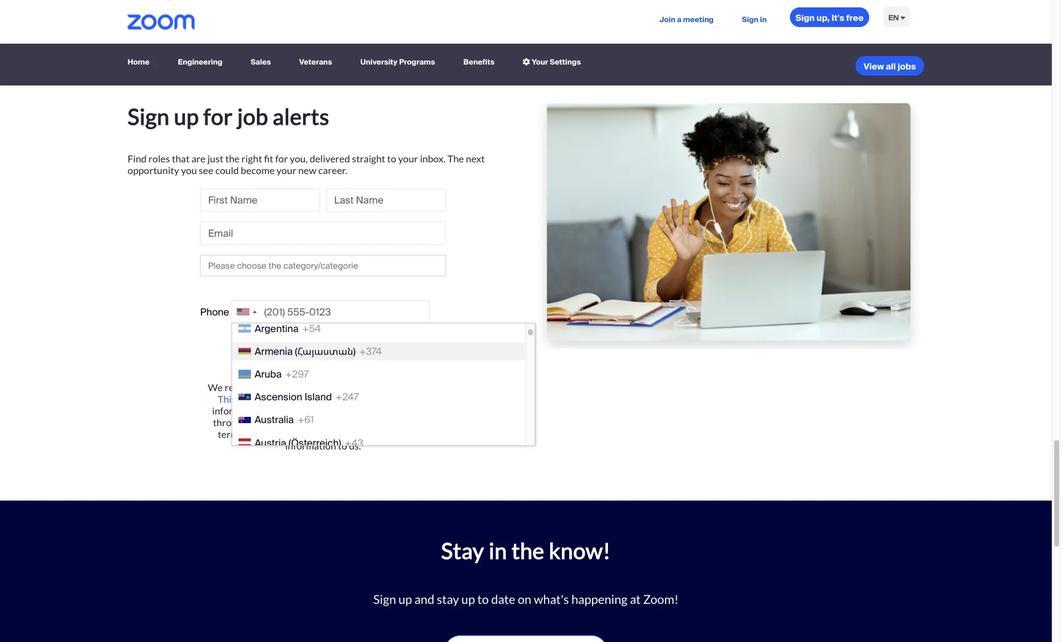 Task type: locate. For each thing, give the bounding box(es) containing it.
for inside the 'find roles that are just the right fit for you, delivered straight to your inbox. the next opportunity you see could become your new career.'
[[275, 153, 288, 165]]

up
[[174, 103, 199, 129], [399, 592, 412, 607], [462, 592, 475, 607]]

sign inside sign in link
[[742, 14, 759, 24]]

not up the +43 on the bottom left
[[356, 416, 370, 428]]

do right please
[[370, 428, 381, 440]]

information down respect
[[212, 404, 263, 416]]

this down australia
[[256, 428, 271, 440]]

in for stay
[[489, 537, 507, 564]]

+247
[[335, 391, 359, 404]]

argentina +54
[[254, 322, 321, 335]]

5 option from the top
[[232, 411, 526, 429]]

Last Name text field
[[326, 189, 446, 212]]

to
[[387, 153, 397, 165], [408, 416, 417, 428], [338, 440, 347, 452], [478, 592, 489, 607]]

1 horizontal spatial privacy
[[273, 428, 306, 440]]

0 horizontal spatial information
[[212, 404, 263, 416]]

3 option from the top
[[232, 365, 526, 383]]

view
[[864, 61, 884, 72]]

6 option from the top
[[232, 434, 526, 452]]

become
[[241, 164, 275, 176]]

stay
[[437, 592, 459, 607]]

view all jobs
[[864, 61, 917, 72]]

of
[[309, 381, 317, 393], [245, 428, 254, 440]]

your left "new"
[[277, 164, 297, 176]]

the right "consent"
[[419, 416, 433, 428]]

0 horizontal spatial privacy
[[238, 393, 270, 405]]

1 vertical spatial a
[[392, 404, 397, 416]]

we left will
[[366, 393, 379, 405]]

not
[[356, 416, 370, 428], [383, 428, 397, 440]]

a right the join
[[677, 14, 682, 24]]

that
[[172, 153, 190, 165]]

your left inbox.
[[398, 153, 418, 165]]

en
[[889, 13, 899, 22]]

new
[[298, 164, 317, 176]]

up up that on the top left of the page
[[174, 103, 199, 129]]

+43
[[345, 436, 363, 449]]

through
[[213, 416, 248, 428]]

this privacy notice link
[[218, 393, 301, 405]]

for right apply
[[378, 404, 391, 416]]

privacy inside 'we respect the privacy of candidates for employment. this privacy notice'
[[238, 393, 270, 405]]

1 horizontal spatial up
[[399, 592, 412, 607]]

the right just
[[225, 153, 240, 165]]

to right straight
[[387, 153, 397, 165]]

option containing aruba
[[232, 365, 526, 383]]

2 option from the top
[[232, 342, 526, 360]]

career.
[[318, 164, 348, 176]]

us.
[[349, 440, 361, 452]]

sign for sign up for job alerts
[[128, 103, 170, 129]]

know!
[[549, 537, 611, 564]]

information down site. on the bottom left
[[285, 440, 336, 452]]

0 horizontal spatial of
[[245, 428, 254, 440]]

0 horizontal spatial in
[[489, 537, 507, 564]]

sign up roles
[[128, 103, 170, 129]]

ascension island +247
[[254, 391, 359, 404]]

on
[[518, 592, 532, 607]]

sign up, it's free
[[796, 12, 864, 23]]

austria
[[254, 436, 286, 449]]

find
[[128, 153, 147, 165]]

1 horizontal spatial of
[[309, 381, 317, 393]]

sign for sign up and stay up to date on what's happening at zoom!
[[374, 592, 396, 607]]

+374
[[359, 345, 382, 358]]

delivered
[[310, 153, 350, 165]]

could
[[215, 164, 239, 176]]

of down +297
[[309, 381, 317, 393]]

zoom!
[[643, 592, 679, 607]]

in right stay
[[489, 537, 507, 564]]

how
[[346, 393, 364, 405]]

and
[[415, 592, 435, 607]]

of inside sets forth how we will use the information we obtain when you apply for a position through this career site. if you do not consent to the terms of this privacy notice, please do not submit information to us.
[[245, 428, 254, 440]]

privacy
[[238, 393, 270, 405], [273, 428, 306, 440]]

1 vertical spatial privacy
[[273, 428, 306, 440]]

1 vertical spatial of
[[245, 428, 254, 440]]

job
[[237, 103, 268, 129]]

up right stay on the left of the page
[[462, 592, 475, 607]]

0 horizontal spatial a
[[392, 404, 397, 416]]

to right "consent"
[[408, 416, 417, 428]]

caret down image
[[901, 14, 906, 21]]

next
[[466, 153, 485, 165]]

0 horizontal spatial we
[[265, 404, 278, 416]]

0 vertical spatial of
[[309, 381, 317, 393]]

a left use
[[392, 404, 397, 416]]

see
[[199, 164, 213, 176]]

obtain
[[280, 404, 307, 416]]

view all jobs link
[[856, 56, 925, 76]]

1 horizontal spatial do
[[370, 428, 381, 440]]

1 horizontal spatial in
[[760, 14, 767, 24]]

up left and
[[399, 592, 412, 607]]

do up the +43 on the bottom left
[[343, 416, 354, 428]]

+297
[[285, 368, 309, 381]]

cog image
[[523, 58, 530, 66]]

0 horizontal spatial up
[[174, 103, 199, 129]]

we down ascension
[[265, 404, 278, 416]]

sign left and
[[374, 592, 396, 607]]

home link
[[128, 51, 155, 73]]

option containing armenia (հայաստան)
[[232, 342, 526, 360]]

join a meeting link
[[655, 0, 719, 39]]

option
[[232, 319, 526, 337], [232, 342, 526, 360], [232, 365, 526, 383], [232, 388, 526, 406], [232, 411, 526, 429], [232, 434, 526, 452]]

we respect the privacy of candidates for employment. this privacy notice
[[208, 381, 439, 405]]

this down this privacy notice link
[[249, 416, 265, 428]]

aruba
[[254, 368, 281, 381]]

will
[[381, 393, 396, 405]]

armenia (հայաստան) +374
[[254, 345, 382, 358]]

privacy down australia +61
[[273, 428, 306, 440]]

find roles that are just the right fit for you, delivered straight to your inbox. the next opportunity you see could become your new career.
[[128, 153, 485, 176]]

position
[[399, 404, 434, 416]]

this
[[249, 416, 265, 428], [256, 428, 271, 440]]

not left submit
[[383, 428, 397, 440]]

privacy right this
[[238, 393, 270, 405]]

1 horizontal spatial a
[[677, 14, 682, 24]]

in for sign
[[760, 14, 767, 24]]

to inside the 'find roles that are just the right fit for you, delivered straight to your inbox. the next opportunity you see could become your new career.'
[[387, 153, 397, 165]]

2 horizontal spatial up
[[462, 592, 475, 607]]

up,
[[817, 12, 830, 23]]

university
[[361, 57, 398, 67]]

you inside the 'find roles that are just the right fit for you, delivered straight to your inbox. the next opportunity you see could become your new career.'
[[181, 164, 197, 176]]

for right how
[[368, 381, 381, 393]]

the down aruba
[[259, 381, 273, 393]]

you
[[181, 164, 197, 176], [335, 404, 351, 416], [325, 416, 341, 428]]

notice,
[[307, 428, 338, 440]]

send
[[309, 345, 338, 358]]

to left 'us.' on the bottom
[[338, 440, 347, 452]]

a
[[677, 14, 682, 24], [392, 404, 397, 416]]

island
[[304, 391, 332, 404]]

Telephone country code field
[[232, 301, 261, 323]]

you left see
[[181, 164, 197, 176]]

0 vertical spatial in
[[760, 14, 767, 24]]

for right 'fit'
[[275, 153, 288, 165]]

meeting
[[683, 14, 714, 24]]

1 option from the top
[[232, 319, 526, 337]]

sign left up,
[[796, 12, 815, 23]]

site.
[[297, 416, 315, 428]]

join
[[660, 14, 676, 24]]

4 option from the top
[[232, 388, 526, 406]]

it's
[[832, 12, 845, 23]]

1 vertical spatial in
[[489, 537, 507, 564]]

sign up, it's free link
[[790, 7, 870, 27]]

the right use
[[414, 393, 429, 405]]

sign inside sign up, it's free link
[[796, 12, 815, 23]]

up for for
[[174, 103, 199, 129]]

in left up,
[[760, 14, 767, 24]]

sign right the 'meeting'
[[742, 14, 759, 24]]

0 vertical spatial a
[[677, 14, 682, 24]]

1 horizontal spatial we
[[366, 393, 379, 405]]

0 horizontal spatial do
[[343, 416, 354, 428]]

phone
[[200, 305, 229, 318]]

0 vertical spatial privacy
[[238, 393, 270, 405]]

career
[[267, 416, 295, 428]]

university programs
[[361, 57, 435, 67]]

information
[[212, 404, 263, 416], [285, 440, 336, 452]]

apply
[[353, 404, 376, 416]]

of right terms
[[245, 428, 254, 440]]

1 vertical spatial information
[[285, 440, 336, 452]]

if
[[317, 416, 323, 428]]

consent
[[372, 416, 406, 428]]



Task type: vqa. For each thing, say whether or not it's contained in the screenshot.
Privacy within We respect the privacy of candidates for employment. This Privacy Notice
yes



Task type: describe. For each thing, give the bounding box(es) containing it.
settings
[[550, 57, 581, 67]]

roles
[[149, 153, 170, 165]]

privacy
[[275, 381, 307, 393]]

use
[[398, 393, 412, 405]]

inbox.
[[420, 153, 446, 165]]

First Name text field
[[200, 189, 320, 212]]

australia +61
[[254, 413, 314, 426]]

you,
[[290, 153, 308, 165]]

are
[[192, 153, 206, 165]]

the inside 'we respect the privacy of candidates for employment. this privacy notice'
[[259, 381, 273, 393]]

+54
[[302, 322, 321, 335]]

date
[[491, 592, 516, 607]]

all
[[886, 61, 896, 72]]

to left date
[[478, 592, 489, 607]]

right
[[242, 153, 262, 165]]

candidates
[[319, 381, 366, 393]]

list of countries list box
[[232, 319, 536, 452]]

you down +247
[[335, 404, 351, 416]]

the inside the 'find roles that are just the right fit for you, delivered straight to your inbox. the next opportunity you see could become your new career.'
[[225, 153, 240, 165]]

+61
[[297, 413, 314, 426]]

0 horizontal spatial your
[[277, 164, 297, 176]]

sets
[[303, 393, 320, 405]]

submit
[[399, 428, 429, 440]]

up for and
[[399, 592, 412, 607]]

1 horizontal spatial your
[[398, 153, 418, 165]]

notice
[[272, 393, 301, 405]]

the up sign up and stay up to date on what's happening at zoom!
[[512, 537, 545, 564]]

veterans
[[299, 57, 332, 67]]

sign for sign up, it's free
[[796, 12, 815, 23]]

your settings link
[[518, 51, 586, 73]]

straight
[[352, 153, 386, 165]]

when
[[309, 404, 333, 416]]

terms
[[218, 428, 243, 440]]

you right 'if'
[[325, 416, 341, 428]]

stay in the know!
[[441, 537, 611, 564]]

fit
[[264, 153, 273, 165]]

the
[[448, 153, 464, 165]]

engineering link
[[173, 51, 227, 73]]

veterans link
[[295, 51, 337, 73]]

sign up for job alerts
[[128, 103, 329, 129]]

what's
[[534, 592, 569, 607]]

option containing austria (österreich)
[[232, 434, 526, 452]]

opportunity
[[128, 164, 179, 176]]

en button
[[879, 0, 916, 35]]

home
[[128, 57, 150, 67]]

sets forth how we will use the information we obtain when you apply for a position through this career site. if you do not consent to the terms of this privacy notice, please do not submit information to us.
[[212, 393, 434, 452]]

free
[[847, 12, 864, 23]]

1 horizontal spatial information
[[285, 440, 336, 452]]

sign in link
[[737, 0, 772, 39]]

happening
[[572, 592, 628, 607]]

this
[[218, 393, 236, 405]]

0 horizontal spatial not
[[356, 416, 370, 428]]

1 horizontal spatial not
[[383, 428, 397, 440]]

for inside sets forth how we will use the information we obtain when you apply for a position through this career site. if you do not consent to the terms of this privacy notice, please do not submit information to us.
[[378, 404, 391, 416]]

sign for sign in
[[742, 14, 759, 24]]

Email email field
[[200, 222, 446, 245]]

(հայաստան)
[[295, 345, 355, 358]]

programs
[[399, 57, 435, 67]]

sign up and stay up to date on what's happening at zoom!
[[374, 592, 679, 607]]

option containing ascension island
[[232, 388, 526, 406]]

just
[[208, 153, 224, 165]]

your settings
[[530, 57, 581, 67]]

a inside sets forth how we will use the information we obtain when you apply for a position through this career site. if you do not consent to the terms of this privacy notice, please do not submit information to us.
[[392, 404, 397, 416]]

your
[[532, 57, 548, 67]]

Phone telephone field
[[232, 300, 430, 324]]

benefits
[[464, 57, 495, 67]]

send button
[[293, 333, 353, 369]]

armenia
[[254, 345, 293, 358]]

join a meeting
[[660, 14, 714, 24]]

for left job
[[204, 103, 233, 129]]

please
[[340, 428, 368, 440]]

(österreich)
[[288, 436, 341, 449]]

engineering
[[178, 57, 223, 67]]

sign in
[[742, 14, 767, 24]]

austria (österreich) +43
[[254, 436, 363, 449]]

sales link
[[246, 51, 276, 73]]

benefits link
[[459, 51, 500, 73]]

option containing australia
[[232, 411, 526, 429]]

respect
[[225, 381, 257, 393]]

at
[[630, 592, 641, 607]]

alerts
[[273, 103, 329, 129]]

privacy inside sets forth how we will use the information we obtain when you apply for a position through this career site. if you do not consent to the terms of this privacy notice, please do not submit information to us.
[[273, 428, 306, 440]]

0 vertical spatial information
[[212, 404, 263, 416]]

we
[[208, 381, 223, 393]]

option containing argentina
[[232, 319, 526, 337]]

of inside 'we respect the privacy of candidates for employment. this privacy notice'
[[309, 381, 317, 393]]

forth
[[322, 393, 344, 405]]

stay
[[441, 537, 484, 564]]

university programs link
[[356, 51, 440, 73]]

for inside 'we respect the privacy of candidates for employment. this privacy notice'
[[368, 381, 381, 393]]



